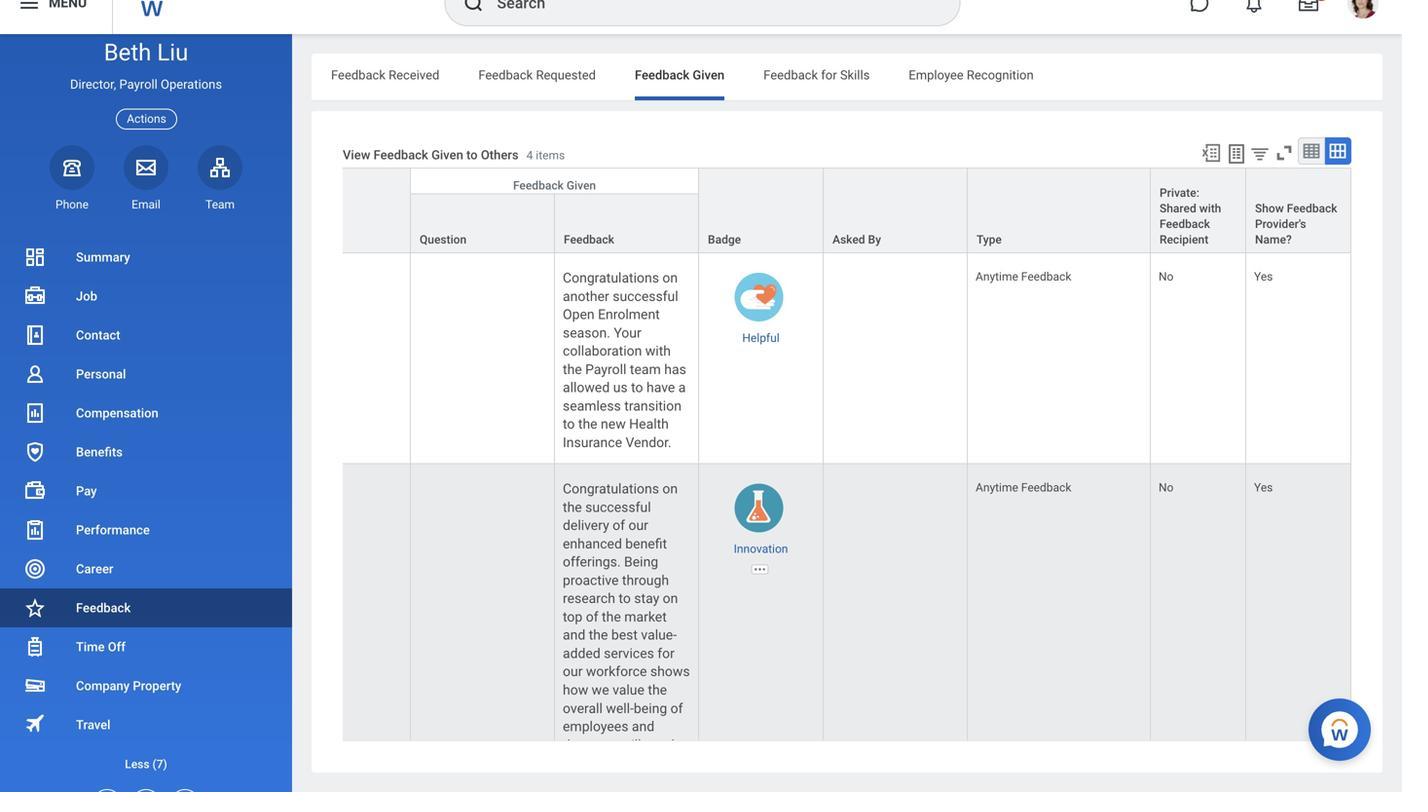 Task type: vqa. For each thing, say whether or not it's contained in the screenshot.
Badge at top right
yes



Task type: locate. For each thing, give the bounding box(es) containing it.
provider's
[[1256, 217, 1307, 231]]

through
[[622, 572, 669, 588]]

shows
[[651, 664, 690, 680]]

feedback given down items
[[513, 179, 596, 192]]

our up benefit
[[629, 518, 649, 534]]

1 on from the top
[[663, 270, 678, 286]]

of down research
[[586, 609, 599, 625]]

pay image
[[23, 479, 47, 503]]

workforce
[[586, 664, 647, 680]]

on for congratulations on the successful delivery of our enhanced benefit offerings. being proactive through research to stay on top of the market and the best value- added services for our workforce shows how we value the overall well-being of employees and those we will employ in the future.
[[663, 481, 678, 497]]

1 horizontal spatial of
[[613, 518, 626, 534]]

travel link
[[0, 705, 292, 744]]

1 horizontal spatial payroll
[[586, 361, 627, 377]]

given left others on the left
[[432, 147, 464, 162]]

on right stay
[[663, 591, 678, 607]]

cell
[[411, 253, 555, 464], [824, 253, 968, 464], [411, 464, 555, 785], [824, 464, 968, 785]]

added
[[563, 645, 601, 662]]

0 vertical spatial yes
[[1255, 270, 1274, 284]]

1 horizontal spatial feedback given
[[635, 68, 725, 82]]

benefits
[[76, 445, 123, 459]]

in
[[563, 755, 574, 771]]

0 vertical spatial on
[[663, 270, 678, 286]]

tab list containing feedback received
[[312, 54, 1383, 100]]

0 horizontal spatial feedback given
[[513, 179, 596, 192]]

director, payroll operations
[[70, 77, 222, 92]]

items
[[536, 148, 565, 162]]

0 vertical spatial for
[[822, 68, 838, 82]]

feedback given button
[[411, 169, 699, 193]]

given inside popup button
[[567, 179, 596, 192]]

asked by button
[[824, 169, 967, 252]]

top
[[563, 609, 583, 625]]

for inside congratulations on the successful delivery of our enhanced benefit offerings. being proactive through research to stay on top of the market and the best value- added services for our workforce shows how we value the overall well-being of employees and those we will employ in the future.
[[658, 645, 675, 662]]

2 row from the top
[[162, 169, 1352, 254]]

feedback received
[[331, 68, 440, 82]]

0 vertical spatial no
[[1159, 270, 1174, 284]]

of up enhanced
[[613, 518, 626, 534]]

given
[[693, 68, 725, 82], [432, 147, 464, 162], [567, 179, 596, 192]]

we up future. on the bottom left of the page
[[601, 737, 618, 753]]

(7)
[[153, 758, 167, 771]]

time off
[[76, 640, 126, 654]]

job
[[76, 289, 97, 303]]

pay link
[[0, 472, 292, 511]]

0 horizontal spatial of
[[586, 609, 599, 625]]

2 anytime feedback from the top
[[976, 481, 1072, 495]]

to left others on the left
[[467, 147, 478, 162]]

congratulations for the
[[563, 481, 660, 497]]

1 vertical spatial badge image
[[735, 484, 784, 533]]

badge
[[708, 233, 742, 247]]

and down being
[[632, 719, 655, 735]]

anytime inside "congratulations on the successful delivery of our enhanced benefit offerings. being proactive through research to stay on top of the market and the best value- added services for our workforce shows how we value the overall well-being of employees and those we will employ in the future." "row"
[[976, 481, 1019, 495]]

us
[[613, 380, 628, 396]]

0 horizontal spatial with
[[646, 343, 671, 359]]

for up shows
[[658, 645, 675, 662]]

feedback inside feedback given popup button
[[513, 179, 564, 192]]

phone
[[56, 198, 89, 211]]

with inside congratulations on another successful open enrolment season. your collaboration with the payroll team has allowed us to have a seamless transition to the new health insurance vendor.
[[646, 343, 671, 359]]

1 vertical spatial congratulations
[[563, 481, 660, 497]]

phone beth liu element
[[50, 197, 95, 212]]

stay
[[635, 591, 660, 607]]

0 horizontal spatial our
[[563, 664, 583, 680]]

successful up enrolment
[[613, 288, 679, 304]]

badge image
[[735, 273, 784, 322], [735, 484, 784, 533]]

given down "search workday" search field
[[693, 68, 725, 82]]

2 no from the top
[[1159, 481, 1174, 495]]

the up allowed
[[563, 361, 582, 377]]

value-
[[641, 627, 677, 643]]

payroll
[[119, 77, 158, 92], [586, 361, 627, 377]]

travel
[[76, 718, 111, 732]]

question column header
[[411, 169, 555, 254]]

badge image up helpful link
[[735, 273, 784, 322]]

team beth liu element
[[198, 197, 243, 212]]

1 vertical spatial no
[[1159, 481, 1174, 495]]

congratulations up delivery
[[563, 481, 660, 497]]

yes inside "congratulations on the successful delivery of our enhanced benefit offerings. being proactive through research to stay on top of the market and the best value- added services for our workforce shows how we value the overall well-being of employees and those we will employ in the future." "row"
[[1255, 481, 1274, 495]]

our up how on the bottom left of page
[[563, 664, 583, 680]]

the up added
[[589, 627, 608, 643]]

2 vertical spatial on
[[663, 591, 678, 607]]

list containing summary
[[0, 238, 292, 783]]

anytime feedback inside "congratulations on the successful delivery of our enhanced benefit offerings. being proactive through research to stay on top of the market and the best value- added services for our workforce shows how we value the overall well-being of employees and those we will employ in the future." "row"
[[976, 481, 1072, 495]]

successful
[[613, 288, 679, 304], [586, 499, 651, 515]]

email
[[132, 198, 161, 211]]

beth liu
[[104, 38, 188, 66]]

fullscreen image
[[1274, 142, 1296, 164]]

1 vertical spatial our
[[563, 664, 583, 680]]

1 horizontal spatial and
[[632, 719, 655, 735]]

about button
[[257, 169, 410, 252]]

0 vertical spatial congratulations
[[563, 270, 660, 286]]

asked by column header
[[824, 168, 968, 254]]

2 horizontal spatial given
[[693, 68, 725, 82]]

our
[[629, 518, 649, 534], [563, 664, 583, 680]]

given up feedback popup button
[[567, 179, 596, 192]]

2 anytime from the top
[[976, 481, 1019, 495]]

badge image inside "congratulations on the successful delivery of our enhanced benefit offerings. being proactive through research to stay on top of the market and the best value- added services for our workforce shows how we value the overall well-being of employees and those we will employ in the future." "row"
[[735, 484, 784, 533]]

1 anytime feedback from the top
[[976, 270, 1072, 284]]

helpful
[[743, 331, 780, 345]]

0 vertical spatial anytime feedback
[[976, 270, 1072, 284]]

2 yes from the top
[[1255, 481, 1274, 495]]

anytime
[[976, 270, 1019, 284], [976, 481, 1019, 495]]

contact link
[[0, 316, 292, 355]]

the up best
[[602, 609, 621, 625]]

feedback inside congratulations on another successful open enrolment season. your collaboration with the payroll team has allowed us to have a seamless transition to the new health insurance vendor. row
[[1022, 270, 1072, 284]]

toolbar
[[1193, 137, 1352, 168]]

successful up delivery
[[586, 499, 651, 515]]

1 vertical spatial on
[[663, 481, 678, 497]]

with up team
[[646, 343, 671, 359]]

feedback given inside tab list
[[635, 68, 725, 82]]

tab list
[[312, 54, 1383, 100]]

feedback given down "search workday" search field
[[635, 68, 725, 82]]

open
[[563, 307, 595, 323]]

phone image
[[58, 156, 86, 179]]

0 horizontal spatial payroll
[[119, 77, 158, 92]]

congratulations on the successful delivery of our enhanced benefit offerings. being proactive through research to stay on top of the market and the best value- added services for our workforce shows how we value the overall well-being of employees and those we will employ in the future. row
[[162, 464, 1352, 785]]

type button
[[968, 169, 1151, 252]]

benefits image
[[23, 440, 47, 464]]

on down vendor.
[[663, 481, 678, 497]]

operations
[[161, 77, 222, 92]]

1 vertical spatial yes
[[1255, 481, 1274, 495]]

1 vertical spatial for
[[658, 645, 675, 662]]

congratulations inside congratulations on another successful open enrolment season. your collaboration with the payroll team has allowed us to have a seamless transition to the new health insurance vendor.
[[563, 270, 660, 286]]

no inside "congratulations on the successful delivery of our enhanced benefit offerings. being proactive through research to stay on top of the market and the best value- added services for our workforce shows how we value the overall well-being of employees and those we will employ in the future." "row"
[[1159, 481, 1174, 495]]

row containing feedback given
[[162, 168, 1352, 254]]

no for congratulations on the successful delivery of our enhanced benefit offerings. being proactive through research to stay on top of the market and the best value- added services for our workforce shows how we value the overall well-being of employees and those we will employ in the future.
[[1159, 481, 1174, 495]]

0 vertical spatial of
[[613, 518, 626, 534]]

feedback given
[[635, 68, 725, 82], [513, 179, 596, 192]]

0 vertical spatial successful
[[613, 288, 679, 304]]

private: shared with feedback recipient
[[1160, 186, 1222, 247]]

congratulations up another
[[563, 270, 660, 286]]

0 vertical spatial our
[[629, 518, 649, 534]]

1 horizontal spatial given
[[567, 179, 596, 192]]

view team image
[[208, 156, 232, 179]]

we down workforce at the left bottom of the page
[[592, 682, 610, 698]]

payroll inside navigation pane region
[[119, 77, 158, 92]]

0 vertical spatial feedback given
[[635, 68, 725, 82]]

1 anytime from the top
[[976, 270, 1019, 284]]

1 badge image from the top
[[735, 273, 784, 322]]

1 vertical spatial successful
[[586, 499, 651, 515]]

badge image inside congratulations on another successful open enrolment season. your collaboration with the payroll team has allowed us to have a seamless transition to the new health insurance vendor. row
[[735, 273, 784, 322]]

successful inside congratulations on another successful open enrolment season. your collaboration with the payroll team has allowed us to have a seamless transition to the new health insurance vendor.
[[613, 288, 679, 304]]

1 vertical spatial anytime feedback
[[976, 481, 1072, 495]]

the up delivery
[[563, 499, 582, 515]]

feedback image
[[23, 596, 47, 620]]

your
[[614, 325, 642, 341]]

team link
[[198, 145, 243, 212]]

yes inside congratulations on another successful open enrolment season. your collaboration with the payroll team has allowed us to have a seamless transition to the new health insurance vendor. row
[[1255, 270, 1274, 284]]

with right the 'shared'
[[1200, 202, 1222, 215]]

0 vertical spatial payroll
[[119, 77, 158, 92]]

1 horizontal spatial our
[[629, 518, 649, 534]]

property
[[133, 679, 181, 693]]

payroll down beth liu
[[119, 77, 158, 92]]

on down feedback popup button
[[663, 270, 678, 286]]

1 vertical spatial anytime
[[976, 481, 1019, 495]]

and
[[563, 627, 586, 643], [632, 719, 655, 735]]

2 horizontal spatial of
[[671, 700, 683, 716]]

team
[[206, 198, 235, 211]]

another
[[563, 288, 610, 304]]

anytime feedback inside congratulations on another successful open enrolment season. your collaboration with the payroll team has allowed us to have a seamless transition to the new health insurance vendor. row
[[976, 270, 1072, 284]]

list
[[0, 238, 292, 783]]

badge image up the innovation link at the right of page
[[735, 484, 784, 533]]

congratulations inside congratulations on the successful delivery of our enhanced benefit offerings. being proactive through research to stay on top of the market and the best value- added services for our workforce shows how we value the overall well-being of employees and those we will employ in the future.
[[563, 481, 660, 497]]

1 vertical spatial feedback given
[[513, 179, 596, 192]]

email button
[[124, 145, 169, 212]]

0 vertical spatial and
[[563, 627, 586, 643]]

successful inside congratulations on the successful delivery of our enhanced benefit offerings. being proactive through research to stay on top of the market and the best value- added services for our workforce shows how we value the overall well-being of employees and those we will employ in the future.
[[586, 499, 651, 515]]

have
[[647, 380, 675, 396]]

1 no from the top
[[1159, 270, 1174, 284]]

profile logan mcneil image
[[1348, 0, 1380, 22]]

less (7) button
[[0, 744, 292, 783]]

inbox large image
[[1300, 0, 1319, 13]]

job image
[[23, 284, 47, 308]]

has
[[665, 361, 687, 377]]

question
[[420, 233, 467, 247]]

payroll down collaboration
[[586, 361, 627, 377]]

less (7) button
[[0, 753, 292, 776]]

2 vertical spatial given
[[567, 179, 596, 192]]

services
[[604, 645, 655, 662]]

show
[[1256, 202, 1285, 215]]

on
[[663, 270, 678, 286], [663, 481, 678, 497], [663, 591, 678, 607]]

mail image
[[134, 156, 158, 179]]

value
[[613, 682, 645, 698]]

actions
[[127, 112, 166, 126]]

for left the "skills"
[[822, 68, 838, 82]]

feedback inside feedback link
[[76, 601, 131, 615]]

with
[[1200, 202, 1222, 215], [646, 343, 671, 359]]

asked by
[[833, 233, 882, 247]]

will
[[621, 737, 642, 753]]

2 badge image from the top
[[735, 484, 784, 533]]

feedback requested
[[479, 68, 596, 82]]

market
[[625, 609, 667, 625]]

anytime inside congratulations on another successful open enrolment season. your collaboration with the payroll team has allowed us to have a seamless transition to the new health insurance vendor. row
[[976, 270, 1019, 284]]

0 horizontal spatial given
[[432, 147, 464, 162]]

employee recognition
[[909, 68, 1034, 82]]

recipient
[[1160, 233, 1209, 247]]

email beth liu element
[[124, 197, 169, 212]]

3 on from the top
[[663, 591, 678, 607]]

row
[[162, 168, 1352, 254], [162, 169, 1352, 254]]

table image
[[1303, 141, 1322, 161]]

0 vertical spatial anytime
[[976, 270, 1019, 284]]

1 vertical spatial we
[[601, 737, 618, 753]]

2 on from the top
[[663, 481, 678, 497]]

company property image
[[23, 674, 47, 698]]

0 vertical spatial badge image
[[735, 273, 784, 322]]

1 vertical spatial with
[[646, 343, 671, 359]]

anytime for congratulations on another successful open enrolment season. your collaboration with the payroll team has allowed us to have a seamless transition to the new health insurance vendor.
[[976, 270, 1019, 284]]

of right being
[[671, 700, 683, 716]]

1 vertical spatial given
[[432, 147, 464, 162]]

congratulations
[[563, 270, 660, 286], [563, 481, 660, 497]]

1 congratulations from the top
[[563, 270, 660, 286]]

less (7)
[[125, 758, 167, 771]]

no inside row
[[1159, 270, 1174, 284]]

1 yes from the top
[[1255, 270, 1274, 284]]

on inside congratulations on another successful open enrolment season. your collaboration with the payroll team has allowed us to have a seamless transition to the new health insurance vendor.
[[663, 270, 678, 286]]

0 horizontal spatial for
[[658, 645, 675, 662]]

performance
[[76, 523, 150, 537]]

employ
[[645, 737, 689, 753]]

banner
[[0, 0, 1403, 34]]

vendor.
[[626, 434, 672, 451]]

0 vertical spatial with
[[1200, 202, 1222, 215]]

yes
[[1255, 270, 1274, 284], [1255, 481, 1274, 495]]

the down seamless on the bottom
[[579, 416, 598, 432]]

2 congratulations from the top
[[563, 481, 660, 497]]

1 vertical spatial of
[[586, 609, 599, 625]]

2 vertical spatial of
[[671, 700, 683, 716]]

1 horizontal spatial with
[[1200, 202, 1222, 215]]

of
[[613, 518, 626, 534], [586, 609, 599, 625], [671, 700, 683, 716]]

and down top
[[563, 627, 586, 643]]

enrolment
[[598, 307, 660, 323]]

innovation
[[734, 542, 789, 556]]

to left stay
[[619, 591, 631, 607]]

1 row from the top
[[162, 168, 1352, 254]]

1 vertical spatial payroll
[[586, 361, 627, 377]]



Task type: describe. For each thing, give the bounding box(es) containing it.
the right the in
[[577, 755, 597, 771]]

being
[[625, 554, 659, 570]]

feedback given inside popup button
[[513, 179, 596, 192]]

personal image
[[23, 362, 47, 386]]

contact image
[[23, 323, 47, 347]]

with inside private: shared with feedback recipient
[[1200, 202, 1222, 215]]

contact
[[76, 328, 120, 342]]

by
[[869, 233, 882, 247]]

offerings.
[[563, 554, 621, 570]]

justify image
[[18, 0, 41, 15]]

collaboration
[[563, 343, 642, 359]]

company
[[76, 679, 130, 693]]

successful for enrolment
[[613, 288, 679, 304]]

helpful link
[[743, 328, 780, 345]]

employees
[[563, 719, 629, 735]]

director,
[[70, 77, 116, 92]]

delivery
[[563, 518, 610, 534]]

skills
[[841, 68, 870, 82]]

row containing question
[[162, 169, 1352, 254]]

badge image for congratulations on the successful delivery of our enhanced benefit offerings. being proactive through research to stay on top of the market and the best value- added services for our workforce shows how we value the overall well-being of employees and those we will employ in the future.
[[735, 484, 784, 533]]

insurance
[[563, 434, 623, 451]]

benefits link
[[0, 433, 292, 472]]

feedback button
[[555, 194, 699, 252]]

badge image for congratulations on another successful open enrolment season. your collaboration with the payroll team has allowed us to have a seamless transition to the new health insurance vendor.
[[735, 273, 784, 322]]

view feedback given to others 4 items
[[343, 147, 565, 162]]

export to excel image
[[1201, 142, 1223, 164]]

type column header
[[968, 168, 1152, 254]]

off
[[108, 640, 126, 654]]

personal link
[[0, 355, 292, 394]]

private: shared with feedback recipient column header
[[1152, 168, 1247, 254]]

search image
[[462, 0, 486, 15]]

badge column header
[[700, 168, 824, 254]]

the up being
[[648, 682, 667, 698]]

team
[[630, 361, 661, 377]]

pay
[[76, 484, 97, 498]]

proactive
[[563, 572, 619, 588]]

company property
[[76, 679, 181, 693]]

4
[[527, 148, 533, 162]]

1 vertical spatial and
[[632, 719, 655, 735]]

notifications large image
[[1245, 0, 1265, 13]]

to right us
[[631, 380, 644, 396]]

anytime feedback for congratulations on the successful delivery of our enhanced benefit offerings. being proactive through research to stay on top of the market and the best value- added services for our workforce shows how we value the overall well-being of employees and those we will employ in the future.
[[976, 481, 1072, 495]]

well-
[[606, 700, 634, 716]]

congratulations on the successful delivery of our enhanced benefit offerings. being proactive through research to stay on top of the market and the best value- added services for our workforce shows how we value the overall well-being of employees and those we will employ in the future.
[[563, 481, 694, 771]]

yes for congratulations on the successful delivery of our enhanced benefit offerings. being proactive through research to stay on top of the market and the best value- added services for our workforce shows how we value the overall well-being of employees and those we will employ in the future.
[[1255, 481, 1274, 495]]

about
[[266, 233, 297, 247]]

benefit
[[626, 536, 667, 552]]

how
[[563, 682, 589, 698]]

actions button
[[116, 109, 177, 129]]

summary image
[[23, 246, 47, 269]]

feedback for skills
[[764, 68, 870, 82]]

overall
[[563, 700, 603, 716]]

select to filter grid data image
[[1250, 143, 1271, 164]]

being
[[634, 700, 668, 716]]

employee
[[909, 68, 964, 82]]

allowed
[[563, 380, 610, 396]]

those
[[563, 737, 597, 753]]

job link
[[0, 277, 292, 316]]

to inside congratulations on the successful delivery of our enhanced benefit offerings. being proactive through research to stay on top of the market and the best value- added services for our workforce shows how we value the overall well-being of employees and those we will employ in the future.
[[619, 591, 631, 607]]

performance image
[[23, 518, 47, 542]]

feedback inside the show feedback provider's name?
[[1288, 202, 1338, 215]]

career image
[[23, 557, 47, 581]]

compensation image
[[23, 401, 47, 425]]

recognition
[[967, 68, 1034, 82]]

on for congratulations on another successful open enrolment season. your collaboration with the payroll team has allowed us to have a seamless transition to the new health insurance vendor.
[[663, 270, 678, 286]]

congratulations on another successful open enrolment season. your collaboration with the payroll team has allowed us to have a seamless transition to the new health insurance vendor. row
[[162, 253, 1352, 464]]

a
[[679, 380, 686, 396]]

yes for congratulations on another successful open enrolment season. your collaboration with the payroll team has allowed us to have a seamless transition to the new health insurance vendor.
[[1255, 270, 1274, 284]]

beth
[[104, 38, 151, 66]]

1 horizontal spatial for
[[822, 68, 838, 82]]

personal
[[76, 367, 126, 381]]

private:
[[1160, 186, 1200, 200]]

successful for of
[[586, 499, 651, 515]]

no for congratulations on another successful open enrolment season. your collaboration with the payroll team has allowed us to have a seamless transition to the new health insurance vendor.
[[1159, 270, 1174, 284]]

future.
[[600, 755, 639, 771]]

compensation link
[[0, 394, 292, 433]]

shared
[[1160, 202, 1197, 215]]

name?
[[1256, 233, 1293, 247]]

company property link
[[0, 666, 292, 705]]

view
[[343, 147, 371, 162]]

requested
[[536, 68, 596, 82]]

badge button
[[700, 169, 823, 252]]

seamless
[[563, 398, 621, 414]]

transition
[[625, 398, 682, 414]]

feedback inside feedback popup button
[[564, 233, 615, 247]]

innovation link
[[734, 539, 789, 556]]

private: shared with feedback recipient button
[[1152, 169, 1246, 252]]

to down seamless on the bottom
[[563, 416, 575, 432]]

about column header
[[257, 168, 411, 254]]

show feedback provider's name? button
[[1247, 169, 1351, 252]]

enhanced
[[563, 536, 622, 552]]

0 vertical spatial given
[[693, 68, 725, 82]]

anytime feedback for congratulations on another successful open enrolment season. your collaboration with the payroll team has allowed us to have a seamless transition to the new health insurance vendor.
[[976, 270, 1072, 284]]

Search Workday  search field
[[497, 0, 920, 24]]

0 horizontal spatial and
[[563, 627, 586, 643]]

time
[[76, 640, 105, 654]]

feedback inside private: shared with feedback recipient
[[1160, 217, 1211, 231]]

new
[[601, 416, 626, 432]]

time off image
[[23, 635, 47, 659]]

received
[[389, 68, 440, 82]]

asked
[[833, 233, 866, 247]]

export to worksheets image
[[1226, 142, 1249, 166]]

feedback column header
[[555, 169, 700, 254]]

best
[[612, 627, 638, 643]]

navigation pane region
[[0, 34, 292, 792]]

payroll inside congratulations on another successful open enrolment season. your collaboration with the payroll team has allowed us to have a seamless transition to the new health insurance vendor.
[[586, 361, 627, 377]]

anytime for congratulations on the successful delivery of our enhanced benefit offerings. being proactive through research to stay on top of the market and the best value- added services for our workforce shows how we value the overall well-being of employees and those we will employ in the future.
[[976, 481, 1019, 495]]

travel image
[[23, 712, 47, 735]]

0 vertical spatial we
[[592, 682, 610, 698]]

liu
[[157, 38, 188, 66]]

career
[[76, 562, 113, 576]]

feedback inside "congratulations on the successful delivery of our enhanced benefit offerings. being proactive through research to stay on top of the market and the best value- added services for our workforce shows how we value the overall well-being of employees and those we will employ in the future." "row"
[[1022, 481, 1072, 495]]

congratulations on another successful open enrolment season. your collaboration with the payroll team has allowed us to have a seamless transition to the new health insurance vendor.
[[563, 270, 690, 451]]

congratulations for another
[[563, 270, 660, 286]]

expand table image
[[1329, 141, 1348, 161]]

type
[[977, 233, 1002, 247]]



